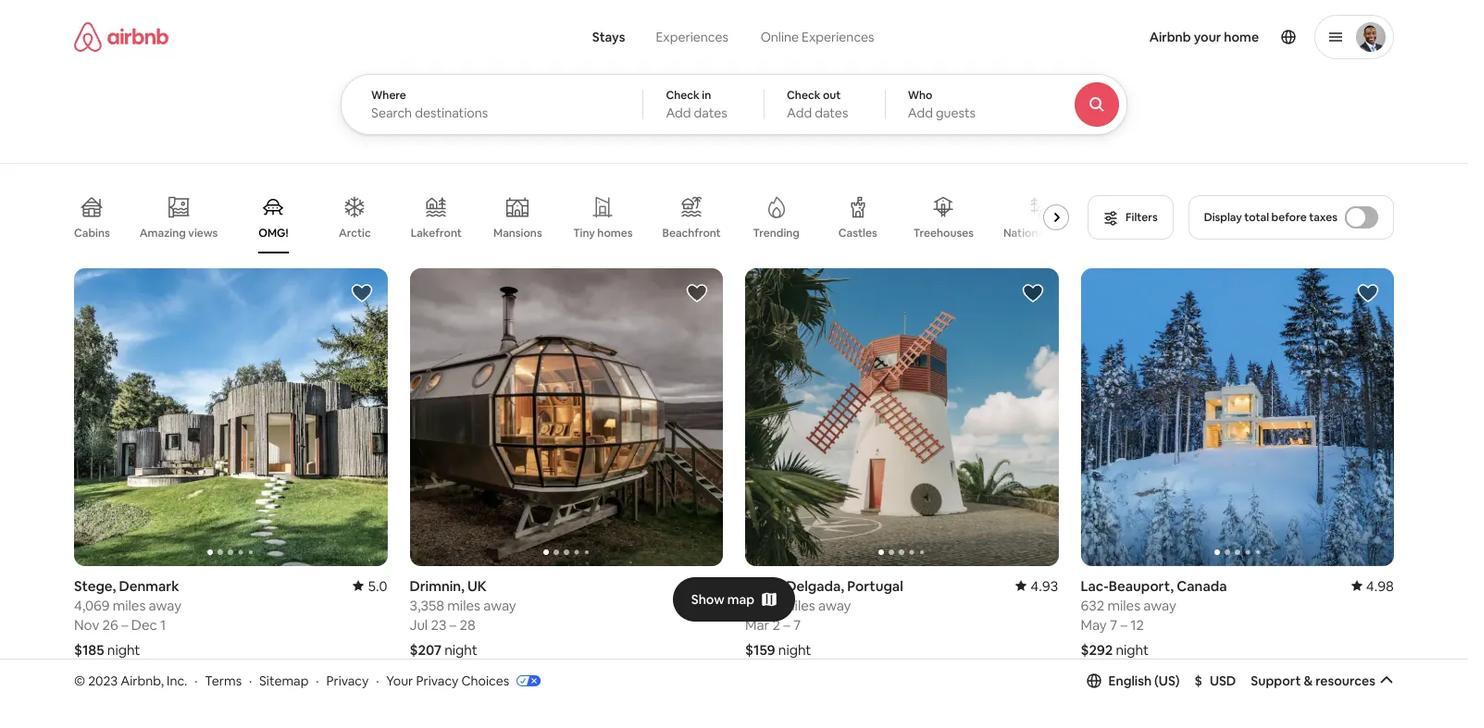 Task type: locate. For each thing, give the bounding box(es) containing it.
2 dates from the left
[[815, 105, 848, 121]]

0 horizontal spatial 7
[[794, 616, 801, 634]]

0 horizontal spatial add
[[666, 105, 691, 121]]

usd
[[1210, 673, 1236, 690]]

5.0 out of 5 average rating image
[[353, 577, 387, 595]]

night inside drimnin, uk 3,358 miles away jul 23 – 28 $207 night
[[445, 641, 478, 659]]

– left 12
[[1121, 616, 1128, 634]]

amazing
[[140, 226, 186, 241]]

3 miles from the left
[[782, 597, 815, 614]]

privacy left your in the bottom left of the page
[[326, 673, 369, 689]]

stays
[[592, 29, 625, 45]]

miles inside lac-beauport, canada 632 miles away may 7 – 12 $292 night
[[1108, 597, 1141, 614]]

national
[[1004, 226, 1047, 241]]

national parks
[[1004, 226, 1079, 241]]

4.98
[[1366, 577, 1394, 595]]

2 privacy from the left
[[416, 673, 459, 689]]

· left your in the bottom left of the page
[[376, 673, 379, 689]]

away down beauport,
[[1144, 597, 1177, 614]]

night inside lac-beauport, canada 632 miles away may 7 – 12 $292 night
[[1116, 641, 1149, 659]]

5.0
[[368, 577, 387, 595]]

2 miles from the left
[[448, 597, 481, 614]]

add to wishlist: lac-beauport, canada image
[[1357, 282, 1380, 305]]

dates down out
[[815, 105, 848, 121]]

add to wishlist: ponta delgada, portugal image
[[1022, 282, 1044, 305]]

· right terms
[[249, 673, 252, 689]]

4.93 out of 5 average rating image
[[1016, 577, 1059, 595]]

out
[[823, 88, 841, 103]]

privacy down the $207
[[416, 673, 459, 689]]

night inside 'stege, denmark 4,069 miles away nov 26 – dec 1 $185 night'
[[107, 641, 140, 659]]

night down 2
[[779, 641, 812, 659]]

None search field
[[341, 0, 1178, 135]]

– inside 'stege, denmark 4,069 miles away nov 26 – dec 1 $185 night'
[[121, 616, 128, 634]]

4 miles from the left
[[1108, 597, 1141, 614]]

check left 'in'
[[666, 88, 700, 103]]

1 horizontal spatial check
[[787, 88, 821, 103]]

3 away from the left
[[819, 597, 851, 614]]

2 – from the left
[[450, 616, 457, 634]]

who add guests
[[908, 88, 976, 121]]

views
[[188, 226, 218, 241]]

· left 'privacy' link
[[316, 673, 319, 689]]

dates down 'in'
[[694, 105, 728, 121]]

– right 2
[[784, 616, 790, 634]]

3 – from the left
[[784, 616, 790, 634]]

$292
[[1081, 641, 1113, 659]]

privacy
[[326, 673, 369, 689], [416, 673, 459, 689]]

away up 1
[[149, 597, 181, 614]]

dates
[[694, 105, 728, 121], [815, 105, 848, 121]]

1 check from the left
[[666, 88, 700, 103]]

check
[[666, 88, 700, 103], [787, 88, 821, 103]]

delgada,
[[786, 577, 845, 595]]

add down online experiences
[[787, 105, 812, 121]]

away down delgada,
[[819, 597, 851, 614]]

english
[[1109, 673, 1152, 690]]

where
[[371, 88, 406, 103]]

add
[[666, 105, 691, 121], [787, 105, 812, 121], [908, 105, 933, 121]]

2 add from the left
[[787, 105, 812, 121]]

experiences up 'in'
[[656, 29, 729, 45]]

experiences
[[656, 29, 729, 45], [802, 29, 875, 45]]

2 · from the left
[[249, 673, 252, 689]]

miles up "dec"
[[113, 597, 146, 614]]

stege,
[[74, 577, 116, 595]]

add down experiences button
[[666, 105, 691, 121]]

english (us)
[[1109, 673, 1180, 690]]

Where field
[[371, 105, 613, 121]]

online experiences
[[761, 29, 875, 45]]

night for $159
[[779, 641, 812, 659]]

1 miles from the left
[[113, 597, 146, 614]]

support & resources button
[[1251, 673, 1394, 690]]

1 horizontal spatial privacy
[[416, 673, 459, 689]]

check left out
[[787, 88, 821, 103]]

filters button
[[1088, 195, 1174, 240]]

&
[[1304, 673, 1313, 690]]

7 right 2
[[794, 616, 801, 634]]

homes
[[598, 226, 633, 241]]

in
[[702, 88, 711, 103]]

0 horizontal spatial dates
[[694, 105, 728, 121]]

23
[[431, 616, 447, 634]]

what can we help you find? tab list
[[578, 19, 744, 56]]

night down 28
[[445, 641, 478, 659]]

– right 23
[[450, 616, 457, 634]]

ponta delgada, portugal 2,760 miles away mar 2 – 7 $159 night
[[745, 577, 903, 659]]

castles
[[839, 226, 877, 241]]

group
[[74, 181, 1079, 254], [74, 269, 387, 566], [410, 269, 723, 566], [745, 269, 1059, 566], [1081, 269, 1394, 566]]

3 night from the left
[[779, 641, 812, 659]]

experiences right online
[[802, 29, 875, 45]]

3,358
[[410, 597, 444, 614]]

1 night from the left
[[107, 641, 140, 659]]

miles inside 'stege, denmark 4,069 miles away nov 26 – dec 1 $185 night'
[[113, 597, 146, 614]]

night down 26
[[107, 641, 140, 659]]

add inside who add guests
[[908, 105, 933, 121]]

2 horizontal spatial add
[[908, 105, 933, 121]]

add inside check out add dates
[[787, 105, 812, 121]]

add inside 'check in add dates'
[[666, 105, 691, 121]]

4 away from the left
[[1144, 597, 1177, 614]]

group for stege, denmark 4,069 miles away nov 26 – dec 1 $185 night
[[74, 269, 387, 566]]

drimnin,
[[410, 577, 465, 595]]

show
[[691, 591, 725, 608]]

miles up 28
[[448, 597, 481, 614]]

your
[[1194, 29, 1222, 45]]

experiences inside button
[[656, 29, 729, 45]]

check inside check out add dates
[[787, 88, 821, 103]]

away inside 'stege, denmark 4,069 miles away nov 26 – dec 1 $185 night'
[[149, 597, 181, 614]]

group for lac-beauport, canada 632 miles away may 7 – 12 $292 night
[[1081, 269, 1394, 566]]

home
[[1224, 29, 1259, 45]]

night down 12
[[1116, 641, 1149, 659]]

2 7 from the left
[[1110, 616, 1118, 634]]

dates inside 'check in add dates'
[[694, 105, 728, 121]]

1 7 from the left
[[794, 616, 801, 634]]

1 horizontal spatial dates
[[815, 105, 848, 121]]

1 horizontal spatial experiences
[[802, 29, 875, 45]]

show map button
[[673, 577, 796, 622]]

support
[[1251, 673, 1301, 690]]

dates inside check out add dates
[[815, 105, 848, 121]]

2 check from the left
[[787, 88, 821, 103]]

1 – from the left
[[121, 616, 128, 634]]

sitemap
[[259, 673, 309, 689]]

632
[[1081, 597, 1105, 614]]

1 experiences from the left
[[656, 29, 729, 45]]

lac-
[[1081, 577, 1109, 595]]

4,069
[[74, 597, 110, 614]]

uk
[[468, 577, 487, 595]]

check inside 'check in add dates'
[[666, 88, 700, 103]]

3 add from the left
[[908, 105, 933, 121]]

2 experiences from the left
[[802, 29, 875, 45]]

1 · from the left
[[195, 673, 198, 689]]

away inside ponta delgada, portugal 2,760 miles away mar 2 – 7 $159 night
[[819, 597, 851, 614]]

1 away from the left
[[149, 597, 181, 614]]

$185
[[74, 641, 104, 659]]

2 away from the left
[[484, 597, 516, 614]]

stays button
[[578, 19, 640, 56]]

display total before taxes button
[[1189, 195, 1394, 240]]

tiny homes
[[573, 226, 633, 241]]

0 horizontal spatial check
[[666, 88, 700, 103]]

check for check out add dates
[[787, 88, 821, 103]]

show map
[[691, 591, 755, 608]]

2 night from the left
[[445, 641, 478, 659]]

1 horizontal spatial add
[[787, 105, 812, 121]]

– inside drimnin, uk 3,358 miles away jul 23 – 28 $207 night
[[450, 616, 457, 634]]

–
[[121, 616, 128, 634], [450, 616, 457, 634], [784, 616, 790, 634], [1121, 616, 1128, 634]]

4 – from the left
[[1121, 616, 1128, 634]]

miles down delgada,
[[782, 597, 815, 614]]

1 horizontal spatial 7
[[1110, 616, 1118, 634]]

4 night from the left
[[1116, 641, 1149, 659]]

add for check in add dates
[[666, 105, 691, 121]]

away down "uk"
[[484, 597, 516, 614]]

0 horizontal spatial experiences
[[656, 29, 729, 45]]

night
[[107, 641, 140, 659], [445, 641, 478, 659], [779, 641, 812, 659], [1116, 641, 1149, 659]]

tiny
[[573, 226, 595, 241]]

0 horizontal spatial privacy
[[326, 673, 369, 689]]

may
[[1081, 616, 1107, 634]]

total
[[1245, 210, 1269, 225]]

check in add dates
[[666, 88, 728, 121]]

– right 26
[[121, 616, 128, 634]]

add down who
[[908, 105, 933, 121]]

· right inc.
[[195, 673, 198, 689]]

miles inside drimnin, uk 3,358 miles away jul 23 – 28 $207 night
[[448, 597, 481, 614]]

before
[[1272, 210, 1307, 225]]

– inside lac-beauport, canada 632 miles away may 7 – 12 $292 night
[[1121, 616, 1128, 634]]

1 dates from the left
[[694, 105, 728, 121]]

portugal
[[847, 577, 903, 595]]

©
[[74, 673, 85, 689]]

7 inside ponta delgada, portugal 2,760 miles away mar 2 – 7 $159 night
[[794, 616, 801, 634]]

1 add from the left
[[666, 105, 691, 121]]

night inside ponta delgada, portugal 2,760 miles away mar 2 – 7 $159 night
[[779, 641, 812, 659]]

7 right may
[[1110, 616, 1118, 634]]

away
[[149, 597, 181, 614], [484, 597, 516, 614], [819, 597, 851, 614], [1144, 597, 1177, 614]]

3 · from the left
[[316, 673, 319, 689]]

miles up 12
[[1108, 597, 1141, 614]]



Task type: describe. For each thing, give the bounding box(es) containing it.
amazing views
[[140, 226, 218, 241]]

english (us) button
[[1087, 673, 1180, 690]]

your
[[386, 673, 413, 689]]

airbnb,
[[121, 673, 164, 689]]

terms link
[[205, 673, 242, 689]]

stege, denmark 4,069 miles away nov 26 – dec 1 $185 night
[[74, 577, 181, 659]]

map
[[728, 591, 755, 608]]

omg!
[[259, 226, 288, 241]]

filters
[[1126, 210, 1158, 225]]

treehouses
[[914, 226, 974, 241]]

group for ponta delgada, portugal 2,760 miles away mar 2 – 7 $159 night
[[745, 269, 1059, 566]]

4.98 out of 5 average rating image
[[1352, 577, 1394, 595]]

28
[[460, 616, 476, 634]]

airbnb
[[1150, 29, 1191, 45]]

jul
[[410, 616, 428, 634]]

terms · sitemap · privacy
[[205, 673, 369, 689]]

profile element
[[920, 0, 1394, 74]]

your privacy choices link
[[386, 673, 541, 691]]

night for $292
[[1116, 641, 1149, 659]]

online experiences link
[[744, 19, 891, 56]]

ponta
[[745, 577, 783, 595]]

who
[[908, 88, 933, 103]]

4.93
[[1031, 577, 1059, 595]]

stays tab panel
[[341, 74, 1178, 135]]

mar
[[745, 616, 770, 634]]

inc.
[[167, 673, 187, 689]]

4 · from the left
[[376, 673, 379, 689]]

4.94
[[695, 577, 723, 595]]

dates for check out add dates
[[815, 105, 848, 121]]

© 2023 airbnb, inc. ·
[[74, 673, 198, 689]]

guests
[[936, 105, 976, 121]]

add to wishlist: stege, denmark image
[[350, 282, 373, 305]]

terms
[[205, 673, 242, 689]]

away inside lac-beauport, canada 632 miles away may 7 – 12 $292 night
[[1144, 597, 1177, 614]]

check out add dates
[[787, 88, 848, 121]]

night for $185
[[107, 641, 140, 659]]

cabins
[[74, 226, 110, 241]]

choices
[[461, 673, 509, 689]]

dec
[[131, 616, 157, 634]]

2
[[773, 616, 780, 634]]

$ usd
[[1195, 673, 1236, 690]]

privacy link
[[326, 673, 369, 689]]

7 inside lac-beauport, canada 632 miles away may 7 – 12 $292 night
[[1110, 616, 1118, 634]]

canada
[[1177, 577, 1227, 595]]

$
[[1195, 673, 1203, 690]]

privacy inside "link"
[[416, 673, 459, 689]]

online
[[761, 29, 799, 45]]

– inside ponta delgada, portugal 2,760 miles away mar 2 – 7 $159 night
[[784, 616, 790, 634]]

airbnb your home
[[1150, 29, 1259, 45]]

4.94 out of 5 average rating image
[[680, 577, 723, 595]]

dates for check in add dates
[[694, 105, 728, 121]]

miles inside ponta delgada, portugal 2,760 miles away mar 2 – 7 $159 night
[[782, 597, 815, 614]]

arctic
[[339, 226, 371, 241]]

1
[[160, 616, 166, 634]]

airbnb your home link
[[1139, 18, 1270, 56]]

lakefront
[[411, 226, 462, 241]]

group for drimnin, uk 3,358 miles away jul 23 – 28 $207 night
[[410, 269, 723, 566]]

12
[[1131, 616, 1144, 634]]

parks
[[1050, 226, 1079, 241]]

drimnin, uk 3,358 miles away jul 23 – 28 $207 night
[[410, 577, 516, 659]]

$159
[[745, 641, 776, 659]]

26
[[102, 616, 118, 634]]

support & resources
[[1251, 673, 1376, 690]]

2023
[[88, 673, 118, 689]]

away inside drimnin, uk 3,358 miles away jul 23 – 28 $207 night
[[484, 597, 516, 614]]

display total before taxes
[[1204, 210, 1338, 225]]

add for check out add dates
[[787, 105, 812, 121]]

add to wishlist: drimnin, uk image
[[686, 282, 708, 305]]

check for check in add dates
[[666, 88, 700, 103]]

beachfront
[[663, 226, 721, 241]]

sitemap link
[[259, 673, 309, 689]]

$207
[[410, 641, 442, 659]]

lac-beauport, canada 632 miles away may 7 – 12 $292 night
[[1081, 577, 1227, 659]]

(us)
[[1155, 673, 1180, 690]]

1 privacy from the left
[[326, 673, 369, 689]]

display
[[1204, 210, 1242, 225]]

experiences button
[[640, 19, 744, 56]]

resources
[[1316, 673, 1376, 690]]

mansions
[[494, 226, 542, 241]]

2,760
[[745, 597, 779, 614]]

none search field containing stays
[[341, 0, 1178, 135]]

taxes
[[1309, 210, 1338, 225]]

denmark
[[119, 577, 179, 595]]

group containing amazing views
[[74, 181, 1079, 254]]



Task type: vqa. For each thing, say whether or not it's contained in the screenshot.


